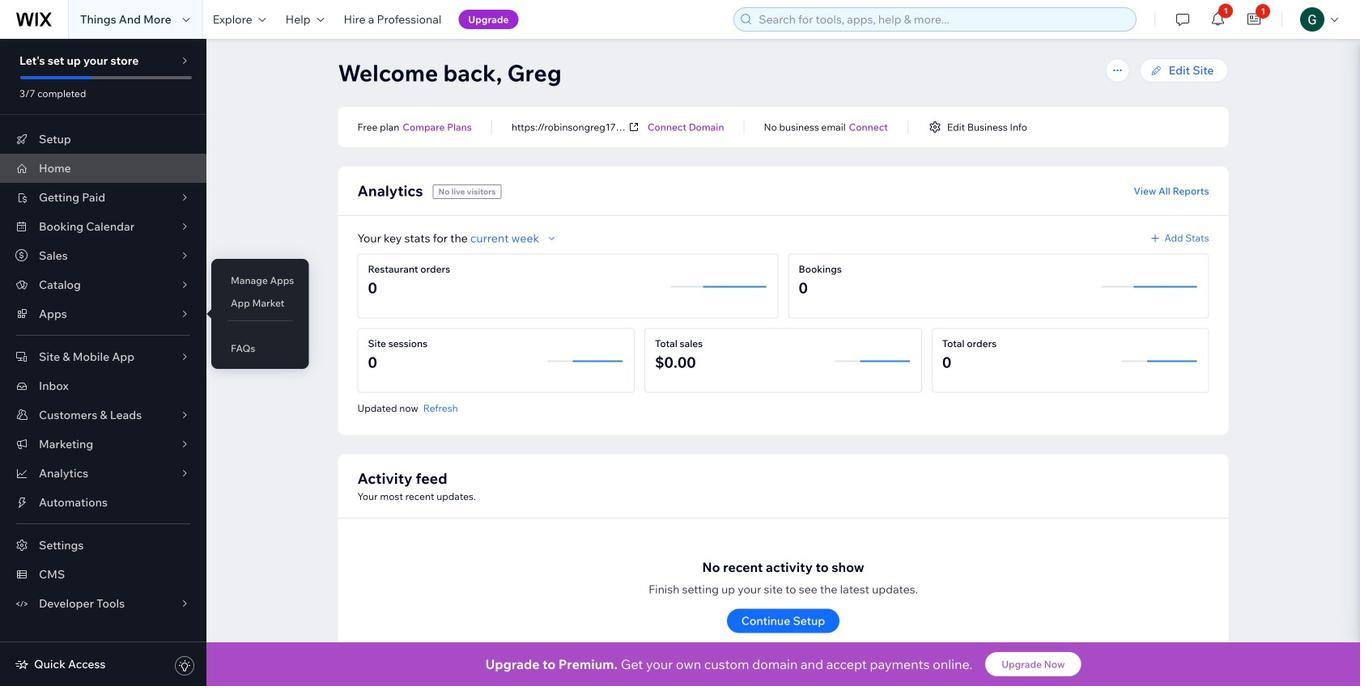 Task type: vqa. For each thing, say whether or not it's contained in the screenshot.
Sidebar element
yes



Task type: locate. For each thing, give the bounding box(es) containing it.
Search for tools, apps, help & more... field
[[754, 8, 1132, 31]]

sidebar element
[[0, 39, 207, 687]]



